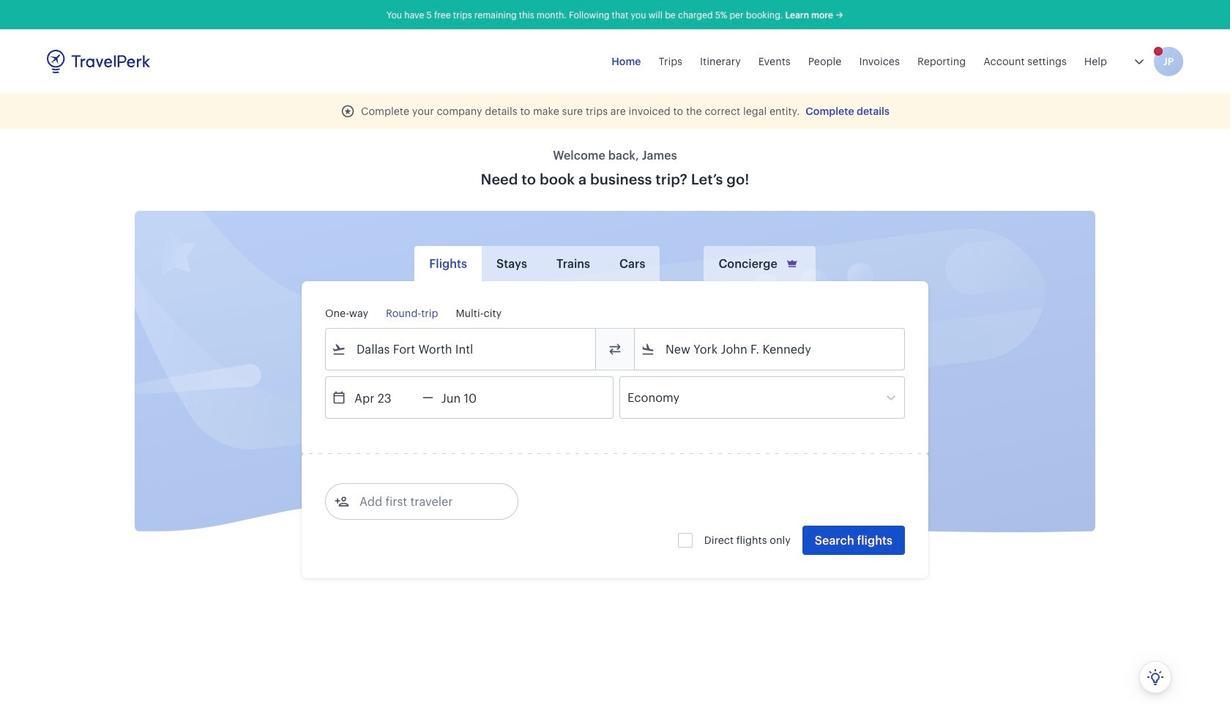 Task type: vqa. For each thing, say whether or not it's contained in the screenshot.
From search box
yes



Task type: locate. For each thing, give the bounding box(es) containing it.
Add first traveler search field
[[349, 490, 502, 513]]

To search field
[[655, 338, 885, 361]]



Task type: describe. For each thing, give the bounding box(es) containing it.
Return text field
[[433, 377, 510, 418]]

Depart text field
[[346, 377, 423, 418]]

From search field
[[346, 338, 576, 361]]



